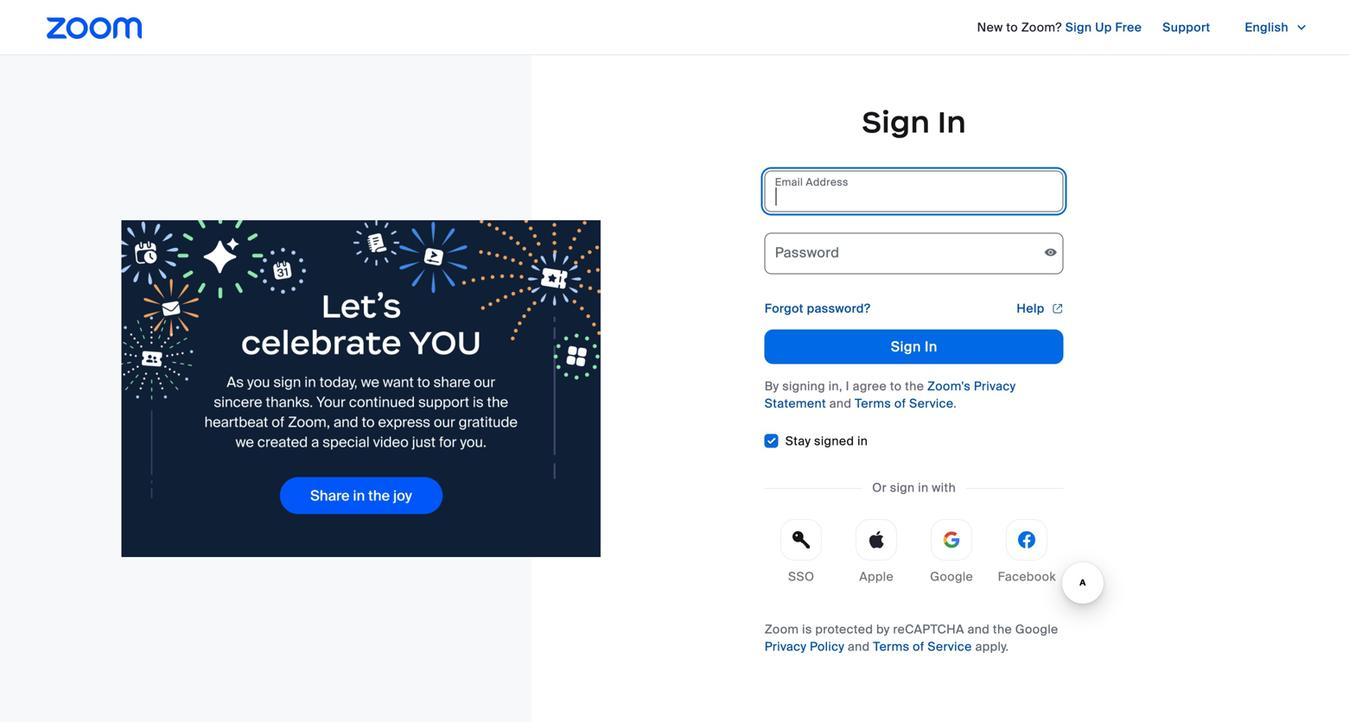 Task type: locate. For each thing, give the bounding box(es) containing it.
0 vertical spatial in
[[858, 433, 868, 449]]

0 vertical spatial the
[[905, 379, 925, 395]]

to
[[1007, 19, 1019, 35], [890, 379, 902, 395]]

sign up "email address" email field
[[862, 103, 931, 141]]

1 vertical spatial terms of service link
[[874, 639, 973, 655]]

privacy
[[974, 379, 1016, 395], [765, 639, 807, 655]]

0 horizontal spatial to
[[890, 379, 902, 395]]

help button
[[1017, 295, 1064, 323]]

terms of service link for service
[[855, 396, 954, 412]]

the inside zoom is protected by recaptcha and the google privacy policy and terms of service apply.
[[993, 622, 1013, 638]]

of
[[895, 396, 907, 412], [913, 639, 925, 655]]

and
[[830, 396, 852, 412], [968, 622, 990, 638], [848, 639, 870, 655]]

terms down by
[[874, 639, 910, 655]]

forgot
[[765, 301, 804, 317]]

password?
[[807, 301, 871, 317]]

1 horizontal spatial of
[[913, 639, 925, 655]]

1 vertical spatial sign in
[[891, 338, 938, 356]]

.
[[954, 396, 957, 412]]

zoom's
[[928, 379, 971, 395]]

0 vertical spatial and
[[830, 396, 852, 412]]

terms of service link down recaptcha on the bottom
[[874, 639, 973, 655]]

0 vertical spatial of
[[895, 396, 907, 412]]

0 vertical spatial privacy
[[974, 379, 1016, 395]]

statement
[[765, 396, 827, 412]]

sign left up on the right top
[[1066, 19, 1093, 35]]

in
[[858, 433, 868, 449], [919, 480, 929, 496]]

google inside button
[[931, 569, 974, 585]]

in right signed
[[858, 433, 868, 449]]

zoom?
[[1022, 19, 1063, 35]]

terms of service link
[[855, 396, 954, 412], [874, 639, 973, 655]]

0 horizontal spatial google
[[931, 569, 974, 585]]

1 horizontal spatial google
[[1016, 622, 1059, 638]]

service down 'zoom's'
[[910, 396, 954, 412]]

1 horizontal spatial privacy
[[974, 379, 1016, 395]]

in for signed
[[858, 433, 868, 449]]

and up apply.
[[968, 622, 990, 638]]

apply.
[[976, 639, 1009, 655]]

terms
[[855, 396, 892, 412], [874, 639, 910, 655]]

2 vertical spatial and
[[848, 639, 870, 655]]

0 horizontal spatial in
[[858, 433, 868, 449]]

the up apply.
[[993, 622, 1013, 638]]

1 horizontal spatial in
[[919, 480, 929, 496]]

address
[[806, 175, 849, 189]]

agree
[[853, 379, 887, 395]]

sign inside button
[[891, 338, 922, 356]]

1 vertical spatial the
[[993, 622, 1013, 638]]

google
[[931, 569, 974, 585], [1016, 622, 1059, 638]]

zoom
[[765, 622, 799, 638]]

sign in up 'zoom's'
[[891, 338, 938, 356]]

and down in,
[[830, 396, 852, 412]]

1 vertical spatial terms
[[874, 639, 910, 655]]

1 horizontal spatial to
[[1007, 19, 1019, 35]]

sign in button
[[765, 330, 1064, 364]]

is
[[803, 622, 812, 638]]

the
[[905, 379, 925, 395], [993, 622, 1013, 638]]

zoom's privacy statement link
[[765, 379, 1016, 412]]

the up and terms of service .
[[905, 379, 925, 395]]

1 vertical spatial privacy
[[765, 639, 807, 655]]

terms inside zoom is protected by recaptcha and the google privacy policy and terms of service apply.
[[874, 639, 910, 655]]

google down facebook
[[1016, 622, 1059, 638]]

in up "email address" email field
[[938, 103, 967, 141]]

1 vertical spatial of
[[913, 639, 925, 655]]

Email Address email field
[[765, 171, 1064, 212]]

0 vertical spatial sign in
[[862, 103, 967, 141]]

in left "with"
[[919, 480, 929, 496]]

watch the video image
[[121, 220, 601, 558]]

apple image
[[868, 532, 886, 549]]

1 vertical spatial and
[[968, 622, 990, 638]]

and terms of service .
[[827, 396, 957, 412]]

terms of service link down agree
[[855, 396, 954, 412]]

privacy policy link
[[765, 639, 845, 655]]

to up and terms of service .
[[890, 379, 902, 395]]

0 vertical spatial terms of service link
[[855, 396, 954, 412]]

terms down agree
[[855, 396, 892, 412]]

and down protected
[[848, 639, 870, 655]]

policy
[[810, 639, 845, 655]]

email
[[775, 175, 804, 189]]

1 vertical spatial in
[[919, 480, 929, 496]]

privacy down zoom
[[765, 639, 807, 655]]

signing
[[783, 379, 826, 395]]

with
[[932, 480, 956, 496]]

in
[[938, 103, 967, 141], [925, 338, 938, 356]]

stay signed in
[[786, 433, 868, 449]]

new
[[978, 19, 1004, 35]]

signed
[[815, 433, 855, 449]]

privacy right 'zoom's'
[[974, 379, 1016, 395]]

1 horizontal spatial the
[[993, 622, 1013, 638]]

down image
[[1296, 19, 1308, 36]]

forgot password? button
[[765, 300, 871, 318]]

sign
[[1066, 19, 1093, 35], [862, 103, 931, 141], [891, 338, 922, 356]]

in up 'zoom's'
[[925, 338, 938, 356]]

0 horizontal spatial privacy
[[765, 639, 807, 655]]

2 vertical spatial sign
[[891, 338, 922, 356]]

1 vertical spatial to
[[890, 379, 902, 395]]

google button
[[915, 519, 989, 594]]

in,
[[829, 379, 843, 395]]

sign in
[[862, 103, 967, 141], [891, 338, 938, 356]]

1 vertical spatial in
[[925, 338, 938, 356]]

google up recaptcha on the bottom
[[931, 569, 974, 585]]

sign up the zoom's privacy statement
[[891, 338, 922, 356]]

1 vertical spatial sign
[[862, 103, 931, 141]]

english button
[[1232, 14, 1322, 42]]

english
[[1246, 19, 1289, 35]]

0 vertical spatial to
[[1007, 19, 1019, 35]]

to right the new
[[1007, 19, 1019, 35]]

1 vertical spatial google
[[1016, 622, 1059, 638]]

0 horizontal spatial the
[[905, 379, 925, 395]]

or
[[873, 480, 887, 496]]

service down recaptcha on the bottom
[[928, 639, 973, 655]]

0 vertical spatial google
[[931, 569, 974, 585]]

window new image
[[1052, 300, 1064, 318]]

stay
[[786, 433, 811, 449]]

facebook button
[[991, 519, 1064, 594]]

service
[[910, 396, 954, 412], [928, 639, 973, 655]]

password
[[775, 244, 840, 262]]

1 vertical spatial service
[[928, 639, 973, 655]]

sign in up "email address" email field
[[862, 103, 967, 141]]



Task type: vqa. For each thing, say whether or not it's contained in the screenshot.
Open chat image at right bottom
no



Task type: describe. For each thing, give the bounding box(es) containing it.
apple
[[860, 569, 894, 585]]

zoom is protected by recaptcha and the google privacy policy and terms of service apply.
[[765, 622, 1059, 655]]

up
[[1096, 19, 1113, 35]]

privacy inside the zoom's privacy statement
[[974, 379, 1016, 395]]

0 horizontal spatial of
[[895, 396, 907, 412]]

zoom's privacy statement
[[765, 379, 1016, 412]]

facebook
[[998, 569, 1056, 585]]

support link
[[1163, 14, 1211, 42]]

protected
[[816, 622, 874, 638]]

in for sign
[[919, 480, 929, 496]]

free
[[1116, 19, 1142, 35]]

new to zoom? sign up free
[[978, 19, 1142, 35]]

sign up free button
[[1066, 14, 1142, 42]]

sign
[[890, 480, 915, 496]]

0 vertical spatial in
[[938, 103, 967, 141]]

0 vertical spatial sign
[[1066, 19, 1093, 35]]

google inside zoom is protected by recaptcha and the google privacy policy and terms of service apply.
[[1016, 622, 1059, 638]]

email address
[[775, 175, 849, 189]]

forgot password?
[[765, 301, 871, 317]]

the for and
[[993, 622, 1013, 638]]

apple button
[[840, 519, 914, 594]]

support
[[1163, 19, 1211, 35]]

0 vertical spatial service
[[910, 396, 954, 412]]

sign in inside button
[[891, 338, 938, 356]]

by signing in, i agree to the
[[765, 379, 928, 395]]

service inside zoom is protected by recaptcha and the google privacy policy and terms of service apply.
[[928, 639, 973, 655]]

by
[[877, 622, 890, 638]]

Password password field
[[765, 233, 1064, 274]]

recaptcha
[[893, 622, 965, 638]]

by
[[765, 379, 779, 395]]

zoom logo image
[[47, 17, 142, 39]]

terms of service link for by
[[874, 639, 973, 655]]

privacy inside zoom is protected by recaptcha and the google privacy policy and terms of service apply.
[[765, 639, 807, 655]]

the for to
[[905, 379, 925, 395]]

i
[[846, 379, 850, 395]]

sso
[[789, 569, 815, 585]]

of inside zoom is protected by recaptcha and the google privacy policy and terms of service apply.
[[913, 639, 925, 655]]

help
[[1017, 301, 1045, 317]]

in inside button
[[925, 338, 938, 356]]

or sign in with
[[873, 480, 956, 496]]

sso button
[[765, 519, 838, 594]]

0 vertical spatial terms
[[855, 396, 892, 412]]



